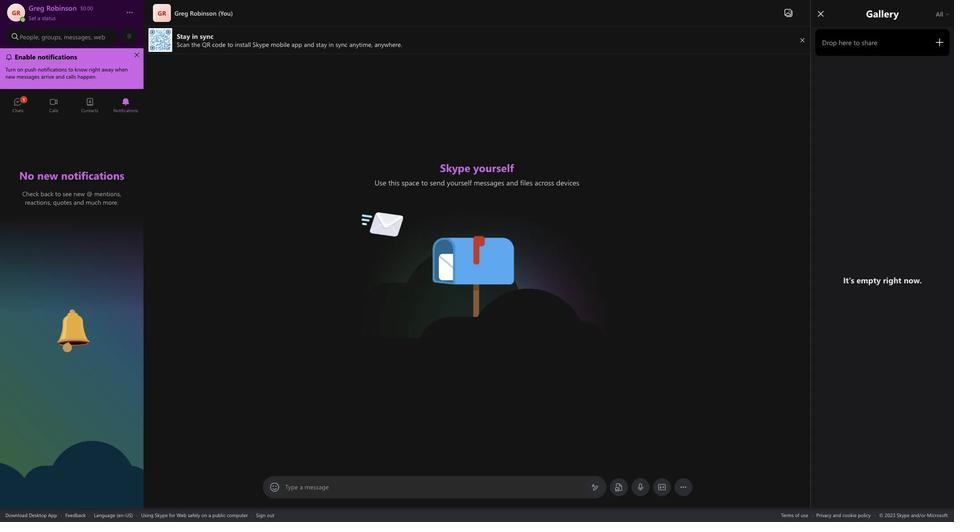Task type: describe. For each thing, give the bounding box(es) containing it.
us)
[[125, 512, 133, 519]]

skype
[[155, 512, 168, 519]]

privacy and cookie policy
[[817, 512, 871, 519]]

messages,
[[64, 32, 92, 41]]

language (en-us) link
[[94, 512, 133, 519]]

type a message
[[285, 483, 329, 492]]

set
[[29, 14, 36, 21]]

for
[[169, 512, 175, 519]]

using skype for web safely on a public computer link
[[141, 512, 248, 519]]

download desktop app
[[5, 512, 57, 519]]

people,
[[20, 32, 40, 41]]

message
[[305, 483, 329, 492]]

web
[[177, 512, 187, 519]]

using
[[141, 512, 153, 519]]

on
[[201, 512, 207, 519]]

Type a message text field
[[286, 483, 584, 492]]

use
[[801, 512, 808, 519]]

people, groups, messages, web button
[[7, 29, 119, 45]]

terms
[[781, 512, 794, 519]]

using skype for web safely on a public computer
[[141, 512, 248, 519]]

feedback link
[[65, 512, 86, 519]]

download
[[5, 512, 27, 519]]

people, groups, messages, web
[[20, 32, 105, 41]]

groups,
[[41, 32, 62, 41]]

public
[[212, 512, 226, 519]]

(en-
[[117, 512, 125, 519]]

download desktop app link
[[5, 512, 57, 519]]

language (en-us)
[[94, 512, 133, 519]]

set a status
[[29, 14, 56, 21]]

and
[[833, 512, 841, 519]]

privacy and cookie policy link
[[817, 512, 871, 519]]



Task type: locate. For each thing, give the bounding box(es) containing it.
terms of use link
[[781, 512, 808, 519]]

language
[[94, 512, 115, 519]]

app
[[48, 512, 57, 519]]

sign
[[256, 512, 266, 519]]

0 horizontal spatial a
[[38, 14, 40, 21]]

web
[[94, 32, 105, 41]]

1 vertical spatial a
[[300, 483, 303, 492]]

out
[[267, 512, 274, 519]]

sign out
[[256, 512, 274, 519]]

tab list
[[0, 94, 144, 119]]

a right type
[[300, 483, 303, 492]]

status
[[42, 14, 56, 21]]

bell
[[45, 306, 56, 315]]

set a status button
[[29, 13, 117, 21]]

safely
[[188, 512, 200, 519]]

2 horizontal spatial a
[[300, 483, 303, 492]]

a inside button
[[38, 14, 40, 21]]

cookie
[[843, 512, 857, 519]]

computer
[[227, 512, 248, 519]]

privacy
[[817, 512, 832, 519]]

1 horizontal spatial a
[[209, 512, 211, 519]]

type
[[285, 483, 298, 492]]

sign out link
[[256, 512, 274, 519]]

a
[[38, 14, 40, 21], [300, 483, 303, 492], [209, 512, 211, 519]]

a right on on the left bottom
[[209, 512, 211, 519]]

terms of use
[[781, 512, 808, 519]]

0 vertical spatial a
[[38, 14, 40, 21]]

a for status
[[38, 14, 40, 21]]

policy
[[858, 512, 871, 519]]

feedback
[[65, 512, 86, 519]]

of
[[795, 512, 800, 519]]

a right set
[[38, 14, 40, 21]]

2 vertical spatial a
[[209, 512, 211, 519]]

a for message
[[300, 483, 303, 492]]

desktop
[[29, 512, 47, 519]]



Task type: vqa. For each thing, say whether or not it's contained in the screenshot.
Share
no



